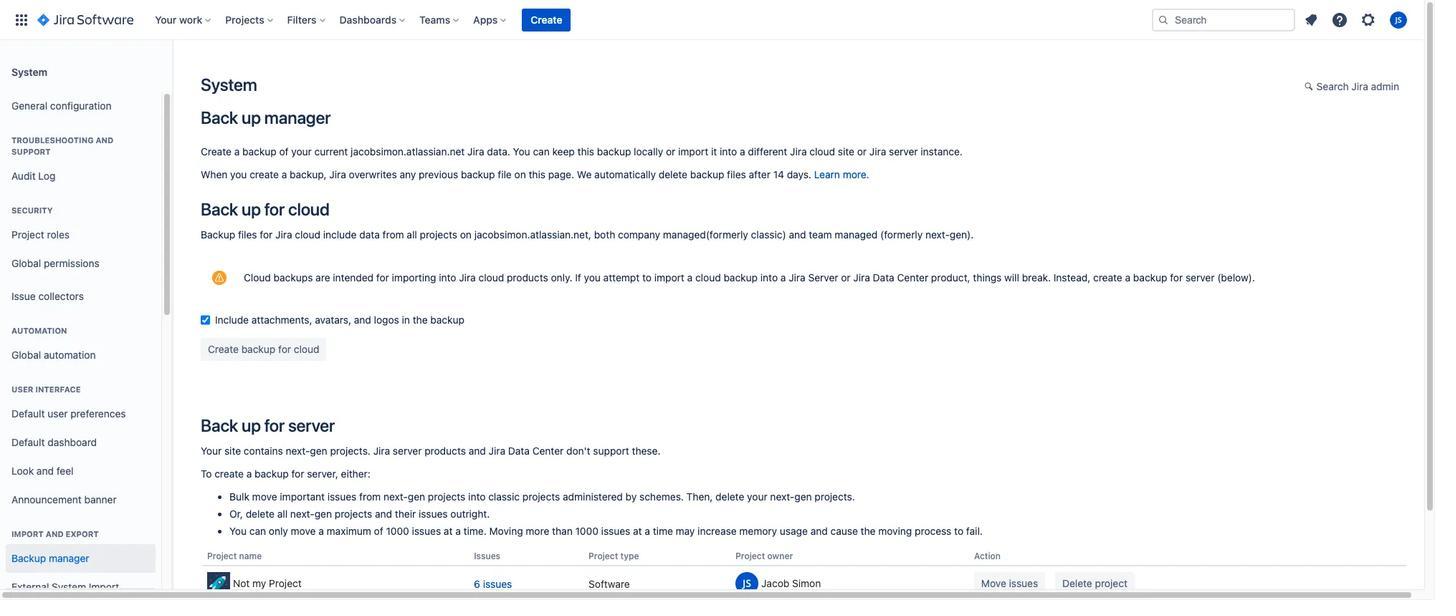 Task type: describe. For each thing, give the bounding box(es) containing it.
general
[[11, 99, 47, 112]]

announcement
[[11, 494, 82, 506]]

banner containing your work
[[0, 0, 1425, 40]]

maximum
[[327, 526, 371, 538]]

0 horizontal spatial import
[[11, 530, 44, 539]]

and up backup manager
[[46, 530, 64, 539]]

and inside 'link'
[[37, 465, 54, 477]]

0 vertical spatial on
[[514, 168, 526, 181]]

default user preferences link
[[6, 400, 156, 429]]

support
[[593, 445, 629, 457]]

when you create a backup, jira overwrites any previous backup file on this page. we automatically delete backup files after 14 days. learn more.
[[201, 168, 869, 181]]

user
[[48, 408, 68, 420]]

data.
[[487, 146, 510, 158]]

up for back up for cloud
[[242, 199, 261, 219]]

user interface group
[[6, 370, 156, 519]]

external
[[11, 581, 49, 593]]

0 vertical spatial center
[[897, 272, 929, 284]]

and left team
[[789, 229, 806, 241]]

moving
[[878, 526, 912, 538]]

export
[[66, 530, 99, 539]]

0 vertical spatial create
[[250, 168, 279, 181]]

global permissions
[[11, 257, 99, 269]]

managed(formerly
[[663, 229, 748, 241]]

my
[[252, 578, 266, 590]]

global automation link
[[6, 341, 156, 370]]

keep
[[552, 146, 575, 158]]

these.
[[632, 445, 661, 457]]

this for backup
[[578, 146, 594, 158]]

1 vertical spatial you
[[584, 272, 601, 284]]

0 horizontal spatial the
[[413, 314, 428, 326]]

apps button
[[469, 8, 512, 31]]

a left server at the right top of page
[[781, 272, 786, 284]]

0 horizontal spatial to
[[642, 272, 652, 284]]

teams button
[[415, 8, 465, 31]]

for up contains
[[264, 416, 285, 436]]

search jira admin
[[1317, 80, 1399, 92]]

contains
[[244, 445, 283, 457]]

search image
[[1158, 14, 1169, 25]]

permissions
[[44, 257, 99, 269]]

0 horizontal spatial center
[[532, 445, 564, 457]]

0 vertical spatial of
[[279, 146, 289, 158]]

are
[[316, 272, 330, 284]]

managed
[[835, 229, 878, 241]]

this for page.
[[529, 168, 546, 181]]

create button
[[522, 8, 571, 31]]

we
[[577, 168, 592, 181]]

from inside bulk move important issues from next-gen projects into classic projects administered by schemes. then, delete your next-gen projects. or, delete all next-gen projects and their issues outright. you can only move a maximum of 1000 issues at a time. moving more than 1000 issues at a time may increase memory usage and cause the moving process to fail.
[[359, 491, 381, 503]]

issues right their
[[419, 508, 448, 520]]

1 horizontal spatial manager
[[264, 108, 331, 128]]

1 horizontal spatial or
[[841, 272, 851, 284]]

server left (below).
[[1186, 272, 1215, 284]]

will
[[1004, 272, 1019, 284]]

general configuration link
[[6, 92, 156, 120]]

include attachments, avatars, and logos in the backup
[[215, 314, 465, 326]]

only.
[[551, 272, 572, 284]]

6                                                     issues
[[474, 579, 512, 591]]

next- up to create a backup for server, either:
[[286, 445, 310, 457]]

server left "instance."
[[889, 146, 918, 158]]

0 vertical spatial you
[[230, 168, 247, 181]]

1 1000 from the left
[[386, 526, 409, 538]]

interface
[[35, 385, 81, 394]]

cloud backups are intended for importing into jira cloud products only. if you attempt to import a cloud backup into a jira server or jira data center product, things will break. instead, create a backup for server (below).
[[244, 272, 1255, 284]]

and up outright.
[[469, 445, 486, 457]]

project for project name
[[207, 551, 237, 562]]

days.
[[787, 168, 811, 181]]

1 vertical spatial files
[[238, 229, 257, 241]]

your for your work
[[155, 13, 177, 25]]

more
[[526, 526, 549, 538]]

audit log link
[[6, 162, 156, 191]]

page.
[[548, 168, 574, 181]]

issues right 6
[[483, 579, 512, 591]]

global permissions link
[[6, 249, 156, 278]]

2 horizontal spatial or
[[857, 146, 867, 158]]

gen down important
[[315, 508, 332, 520]]

cloud up learn at the top of the page
[[810, 146, 835, 158]]

cloud down backup,
[[288, 199, 330, 219]]

a up bulk
[[246, 468, 252, 480]]

back up manager
[[201, 108, 331, 128]]

for up important
[[291, 468, 304, 480]]

project for project type
[[589, 551, 618, 562]]

name
[[239, 551, 262, 562]]

cloud down the managed(formerly
[[695, 272, 721, 284]]

gen up server,
[[310, 445, 327, 457]]

0 vertical spatial can
[[533, 146, 550, 158]]

6
[[474, 579, 480, 591]]

not my project
[[233, 578, 302, 590]]

up for back up manager
[[242, 108, 261, 128]]

time
[[653, 526, 673, 538]]

owner
[[768, 551, 793, 562]]

for right intended
[[376, 272, 389, 284]]

default for default user preferences
[[11, 408, 45, 420]]

global automation
[[11, 349, 96, 361]]

1 horizontal spatial all
[[407, 229, 417, 241]]

fail.
[[966, 526, 983, 538]]

configuration
[[50, 99, 112, 112]]

announcement banner link
[[6, 486, 156, 515]]

both
[[594, 229, 615, 241]]

0 horizontal spatial or
[[666, 146, 676, 158]]

and inside troubleshooting and support
[[96, 135, 114, 145]]

server up server,
[[288, 416, 335, 436]]

issues
[[474, 551, 500, 562]]

a down the managed(formerly
[[687, 272, 693, 284]]

increase
[[698, 526, 737, 538]]

appswitcher icon image
[[13, 11, 30, 28]]

troubleshooting
[[11, 135, 94, 145]]

automatically
[[594, 168, 656, 181]]

into down the classic)
[[761, 272, 778, 284]]

avatars,
[[315, 314, 351, 326]]

cloud left include on the top of the page
[[295, 229, 320, 241]]

projects up more
[[523, 491, 560, 503]]

it
[[711, 146, 717, 158]]

security group
[[6, 191, 156, 282]]

their
[[395, 508, 416, 520]]

product,
[[931, 272, 970, 284]]

projects. inside bulk move important issues from next-gen projects into classic projects administered by schemes. then, delete your next-gen projects. or, delete all next-gen projects and their issues outright. you can only move a maximum of 1000 issues at a time. moving more than 1000 issues at a time may increase memory usage and cause the moving process to fail.
[[815, 491, 855, 503]]

1 vertical spatial import
[[89, 581, 119, 593]]

0 horizontal spatial on
[[460, 229, 472, 241]]

learn
[[814, 168, 840, 181]]

look and feel
[[11, 465, 73, 477]]

backup for backup files for jira cloud include data from all projects on jacobsimon.atlassian.net, both company managed(formerly classic) and team managed (formerly next-gen).
[[201, 229, 235, 241]]

help image
[[1331, 11, 1349, 28]]

1 at from the left
[[444, 526, 453, 538]]

then,
[[687, 491, 713, 503]]

global for global automation
[[11, 349, 41, 361]]

backup manager link
[[6, 545, 156, 574]]

0 horizontal spatial data
[[508, 445, 530, 457]]

jacob simon
[[761, 578, 821, 590]]

2 horizontal spatial system
[[201, 75, 257, 95]]

things
[[973, 272, 1002, 284]]

include
[[323, 229, 357, 241]]

back for back up for cloud
[[201, 199, 238, 219]]

project for project roles
[[11, 228, 44, 241]]

jacobsimon.atlassian.net,
[[474, 229, 591, 241]]

back up for server
[[201, 416, 335, 436]]

dashboards button
[[335, 8, 411, 31]]

server,
[[307, 468, 338, 480]]

1 horizontal spatial files
[[727, 168, 746, 181]]

into right importing
[[439, 272, 456, 284]]

troubleshooting and support group
[[6, 120, 156, 195]]

attachments,
[[251, 314, 312, 326]]

not
[[233, 578, 250, 590]]

0 horizontal spatial your
[[291, 146, 312, 158]]

projects
[[225, 13, 264, 25]]

0 vertical spatial you
[[513, 146, 530, 158]]

1 horizontal spatial from
[[383, 229, 404, 241]]

next- down important
[[290, 508, 315, 520]]

dashboards
[[340, 13, 397, 25]]

primary element
[[9, 0, 1152, 40]]

next- up usage
[[770, 491, 795, 503]]

back up for cloud
[[201, 199, 330, 219]]

your profile and settings image
[[1390, 11, 1407, 28]]

than
[[552, 526, 573, 538]]

of inside bulk move important issues from next-gen projects into classic projects administered by schemes. then, delete your next-gen projects. or, delete all next-gen projects and their issues outright. you can only move a maximum of 1000 issues at a time. moving more than 1000 issues at a time may increase memory usage and cause the moving process to fail.
[[374, 526, 383, 538]]

create for create
[[531, 13, 562, 25]]

for left (below).
[[1170, 272, 1183, 284]]

backup files for jira cloud include data from all projects on jacobsimon.atlassian.net, both company managed(formerly classic) and team managed (formerly next-gen).
[[201, 229, 974, 241]]

next- up their
[[384, 491, 408, 503]]

external system import
[[11, 581, 119, 593]]

to create a backup for server, either:
[[201, 468, 371, 480]]

and left 'logos'
[[354, 314, 371, 326]]

cloud down jacobsimon.atlassian.net,
[[479, 272, 504, 284]]

your inside bulk move important issues from next-gen projects into classic projects administered by schemes. then, delete your next-gen projects. or, delete all next-gen projects and their issues outright. you can only move a maximum of 1000 issues at a time. moving more than 1000 issues at a time may increase memory usage and cause the moving process to fail.
[[747, 491, 768, 503]]

previous
[[419, 168, 458, 181]]



Task type: vqa. For each thing, say whether or not it's contained in the screenshot.
Rules
no



Task type: locate. For each thing, give the bounding box(es) containing it.
1 horizontal spatial move
[[291, 526, 316, 538]]

0 horizontal spatial manager
[[49, 552, 89, 565]]

system down 'backup manager' link
[[52, 581, 86, 593]]

create right instead,
[[1093, 272, 1123, 284]]

in
[[402, 314, 410, 326]]

0 vertical spatial backup
[[201, 229, 235, 241]]

backup
[[201, 229, 235, 241], [11, 552, 46, 565]]

into up outright.
[[468, 491, 486, 503]]

create up when
[[201, 146, 232, 158]]

0 vertical spatial data
[[873, 272, 895, 284]]

you inside bulk move important issues from next-gen projects into classic projects administered by schemes. then, delete your next-gen projects. or, delete all next-gen projects and their issues outright. you can only move a maximum of 1000 issues at a time. moving more than 1000 issues at a time may increase memory usage and cause the moving process to fail.
[[229, 526, 247, 538]]

project roles link
[[6, 221, 156, 249]]

banner
[[84, 494, 117, 506]]

back up to
[[201, 416, 238, 436]]

1 horizontal spatial on
[[514, 168, 526, 181]]

1 vertical spatial backup
[[11, 552, 46, 565]]

your work button
[[151, 8, 217, 31]]

banner
[[0, 0, 1425, 40]]

0 horizontal spatial move
[[252, 491, 277, 503]]

general configuration
[[11, 99, 112, 112]]

0 vertical spatial projects.
[[330, 445, 371, 457]]

projects.
[[330, 445, 371, 457], [815, 491, 855, 503]]

and left cause
[[811, 526, 828, 538]]

data down (formerly at top
[[873, 272, 895, 284]]

you right when
[[230, 168, 247, 181]]

you down or,
[[229, 526, 247, 538]]

all inside bulk move important issues from next-gen projects into classic projects administered by schemes. then, delete your next-gen projects. or, delete all next-gen projects and their issues outright. you can only move a maximum of 1000 issues at a time. moving more than 1000 issues at a time may increase memory usage and cause the moving process to fail.
[[277, 508, 288, 520]]

0 horizontal spatial of
[[279, 146, 289, 158]]

create a backup of your current jacobsimon.atlassian.net jira data. you can keep this backup locally or import it into a different jira cloud site or jira server instance.
[[201, 146, 963, 158]]

from right data
[[383, 229, 404, 241]]

a left time.
[[455, 526, 461, 538]]

a left time
[[645, 526, 650, 538]]

2 vertical spatial delete
[[246, 508, 275, 520]]

create right to
[[215, 468, 244, 480]]

you right data.
[[513, 146, 530, 158]]

center left product,
[[897, 272, 929, 284]]

1 vertical spatial projects.
[[815, 491, 855, 503]]

center left don't
[[532, 445, 564, 457]]

1 vertical spatial delete
[[716, 491, 744, 503]]

0 horizontal spatial projects.
[[330, 445, 371, 457]]

issues down their
[[412, 526, 441, 538]]

your left work
[[155, 13, 177, 25]]

1 horizontal spatial can
[[533, 146, 550, 158]]

intended
[[333, 272, 374, 284]]

1 horizontal spatial 1000
[[575, 526, 599, 538]]

issue
[[11, 290, 36, 302]]

classic
[[488, 491, 520, 503]]

0 horizontal spatial at
[[444, 526, 453, 538]]

0 horizontal spatial delete
[[246, 508, 275, 520]]

import
[[11, 530, 44, 539], [89, 581, 119, 593]]

2 vertical spatial up
[[242, 416, 261, 436]]

0 vertical spatial products
[[507, 272, 548, 284]]

a left maximum
[[319, 526, 324, 538]]

server
[[808, 272, 838, 284]]

0 vertical spatial files
[[727, 168, 746, 181]]

0 horizontal spatial site
[[224, 445, 241, 457]]

global
[[11, 257, 41, 269], [11, 349, 41, 361]]

all right data
[[407, 229, 417, 241]]

1 horizontal spatial to
[[954, 526, 964, 538]]

next-
[[926, 229, 950, 241], [286, 445, 310, 457], [384, 491, 408, 503], [770, 491, 795, 503], [290, 508, 315, 520]]

audit
[[11, 170, 36, 182]]

back down when
[[201, 199, 238, 219]]

3 up from the top
[[242, 416, 261, 436]]

time.
[[464, 526, 487, 538]]

global down project roles
[[11, 257, 41, 269]]

automation group
[[6, 311, 156, 374]]

1 horizontal spatial you
[[513, 146, 530, 158]]

and left feel
[[37, 465, 54, 477]]

your up memory
[[747, 491, 768, 503]]

bulk
[[229, 491, 249, 503]]

roles
[[47, 228, 70, 241]]

0 vertical spatial move
[[252, 491, 277, 503]]

or right locally
[[666, 146, 676, 158]]

you right if
[[584, 272, 601, 284]]

0 horizontal spatial 1000
[[386, 526, 409, 538]]

and left their
[[375, 508, 392, 520]]

log
[[38, 170, 55, 182]]

global inside the security group
[[11, 257, 41, 269]]

of right maximum
[[374, 526, 383, 538]]

notifications image
[[1303, 11, 1320, 28]]

1 vertical spatial data
[[508, 445, 530, 457]]

Search field
[[1152, 8, 1295, 31]]

to
[[642, 272, 652, 284], [954, 526, 964, 538]]

for up "cloud"
[[264, 199, 285, 219]]

0 horizontal spatial from
[[359, 491, 381, 503]]

backup inside import and export group
[[11, 552, 46, 565]]

1 vertical spatial products
[[425, 445, 466, 457]]

schemes.
[[640, 491, 684, 503]]

1 vertical spatial global
[[11, 349, 41, 361]]

backup for backup manager
[[11, 552, 46, 565]]

usage
[[780, 526, 808, 538]]

0 horizontal spatial backup
[[11, 552, 46, 565]]

1 vertical spatial of
[[374, 526, 383, 538]]

1 horizontal spatial at
[[633, 526, 642, 538]]

cause
[[831, 526, 858, 538]]

project down memory
[[736, 551, 765, 562]]

1 horizontal spatial import
[[89, 581, 119, 593]]

back for back up manager
[[201, 108, 238, 128]]

admin
[[1371, 80, 1399, 92]]

issue collectors
[[11, 290, 84, 302]]

2 1000 from the left
[[575, 526, 599, 538]]

your work
[[155, 13, 202, 25]]

on
[[514, 168, 526, 181], [460, 229, 472, 241]]

0 horizontal spatial you
[[229, 526, 247, 538]]

move
[[252, 491, 277, 503], [291, 526, 316, 538]]

1 vertical spatial your
[[747, 491, 768, 503]]

or
[[666, 146, 676, 158], [857, 146, 867, 158], [841, 272, 851, 284]]

products up outright.
[[425, 445, 466, 457]]

delete right or,
[[246, 508, 275, 520]]

from
[[383, 229, 404, 241], [359, 491, 381, 503]]

process
[[915, 526, 952, 538]]

0 vertical spatial your
[[291, 146, 312, 158]]

default inside default dashboard link
[[11, 436, 45, 449]]

manager up current
[[264, 108, 331, 128]]

data
[[873, 272, 895, 284], [508, 445, 530, 457]]

1000 right the than
[[575, 526, 599, 538]]

1 up from the top
[[242, 108, 261, 128]]

0 vertical spatial your
[[155, 13, 177, 25]]

1 horizontal spatial site
[[838, 146, 855, 158]]

your inside 'dropdown button'
[[155, 13, 177, 25]]

1 horizontal spatial products
[[507, 272, 548, 284]]

project name
[[207, 551, 262, 562]]

user interface
[[11, 385, 81, 394]]

1 horizontal spatial delete
[[659, 168, 688, 181]]

0 vertical spatial all
[[407, 229, 417, 241]]

1 horizontal spatial backup
[[201, 229, 235, 241]]

1 vertical spatial create
[[201, 146, 232, 158]]

0 horizontal spatial create
[[215, 468, 244, 480]]

or up more.
[[857, 146, 867, 158]]

projects up maximum
[[335, 508, 372, 520]]

create inside "button"
[[531, 13, 562, 25]]

0 vertical spatial up
[[242, 108, 261, 128]]

1 horizontal spatial data
[[873, 272, 895, 284]]

default dashboard link
[[6, 429, 156, 457]]

file
[[498, 168, 512, 181]]

the inside bulk move important issues from next-gen projects into classic projects administered by schemes. then, delete your next-gen projects. or, delete all next-gen projects and their issues outright. you can only move a maximum of 1000 issues at a time. moving more than 1000 issues at a time may increase memory usage and cause the moving process to fail.
[[861, 526, 876, 538]]

1 back from the top
[[201, 108, 238, 128]]

at left time
[[633, 526, 642, 538]]

instance.
[[921, 146, 963, 158]]

back for back up for server
[[201, 416, 238, 436]]

import left it at the top left of the page
[[678, 146, 708, 158]]

gen).
[[950, 229, 974, 241]]

classic)
[[751, 229, 786, 241]]

server up their
[[393, 445, 422, 457]]

break.
[[1022, 272, 1051, 284]]

1 vertical spatial all
[[277, 508, 288, 520]]

simon
[[792, 578, 821, 590]]

0 vertical spatial back
[[201, 108, 238, 128]]

move right only
[[291, 526, 316, 538]]

1 horizontal spatial the
[[861, 526, 876, 538]]

1 vertical spatial move
[[291, 526, 316, 538]]

import up backup manager
[[11, 530, 44, 539]]

of down back up manager on the left top
[[279, 146, 289, 158]]

0 vertical spatial default
[[11, 408, 45, 420]]

all
[[407, 229, 417, 241], [277, 508, 288, 520]]

default up look
[[11, 436, 45, 449]]

system inside import and export group
[[52, 581, 86, 593]]

issues up project type
[[601, 526, 630, 538]]

0 vertical spatial to
[[642, 272, 652, 284]]

projects up importing
[[420, 229, 457, 241]]

feel
[[56, 465, 73, 477]]

14
[[773, 168, 784, 181]]

announcement banner
[[11, 494, 117, 506]]

system up back up manager on the left top
[[201, 75, 257, 95]]

1 vertical spatial from
[[359, 491, 381, 503]]

to left fail. on the bottom right of page
[[954, 526, 964, 538]]

1000 down their
[[386, 526, 409, 538]]

memory
[[739, 526, 777, 538]]

a down back up manager on the left top
[[234, 146, 240, 158]]

import down 'backup manager' link
[[89, 581, 119, 593]]

0 vertical spatial create
[[531, 13, 562, 25]]

global for global permissions
[[11, 257, 41, 269]]

your site contains next-gen projects. jira server products and jira data center don't support these.
[[201, 445, 661, 457]]

2 back from the top
[[201, 199, 238, 219]]

0 vertical spatial from
[[383, 229, 404, 241]]

search
[[1317, 80, 1349, 92]]

gen up usage
[[795, 491, 812, 503]]

0 vertical spatial delete
[[659, 168, 688, 181]]

0 vertical spatial the
[[413, 314, 428, 326]]

support
[[11, 147, 51, 156]]

1 vertical spatial create
[[1093, 272, 1123, 284]]

default inside default user preferences link
[[11, 408, 45, 420]]

1 horizontal spatial this
[[578, 146, 594, 158]]

your up to
[[201, 445, 222, 457]]

1 vertical spatial can
[[249, 526, 266, 538]]

system
[[11, 66, 47, 78], [201, 75, 257, 95], [52, 581, 86, 593]]

project left type
[[589, 551, 618, 562]]

projects up outright.
[[428, 491, 466, 503]]

1 horizontal spatial of
[[374, 526, 383, 538]]

a left backup,
[[282, 168, 287, 181]]

projects button
[[221, 8, 279, 31]]

security
[[11, 206, 53, 215]]

into inside bulk move important issues from next-gen projects into classic projects administered by schemes. then, delete your next-gen projects. or, delete all next-gen projects and their issues outright. you can only move a maximum of 1000 issues at a time. moving more than 1000 issues at a time may increase memory usage and cause the moving process to fail.
[[468, 491, 486, 503]]

project roles
[[11, 228, 70, 241]]

for down back up for cloud
[[260, 229, 273, 241]]

1 vertical spatial manager
[[49, 552, 89, 565]]

your
[[291, 146, 312, 158], [747, 491, 768, 503]]

collectors
[[38, 290, 84, 302]]

instead,
[[1054, 272, 1091, 284]]

0 vertical spatial site
[[838, 146, 855, 158]]

site up learn more. link
[[838, 146, 855, 158]]

this right keep
[[578, 146, 594, 158]]

project for project owner
[[736, 551, 765, 562]]

external system import link
[[6, 574, 156, 601]]

type
[[621, 551, 639, 562]]

projects. up cause
[[815, 491, 855, 503]]

2 at from the left
[[633, 526, 642, 538]]

issues down either:
[[327, 491, 357, 503]]

2 vertical spatial back
[[201, 416, 238, 436]]

0 horizontal spatial you
[[230, 168, 247, 181]]

0 horizontal spatial create
[[201, 146, 232, 158]]

importing
[[392, 272, 436, 284]]

1 global from the top
[[11, 257, 41, 269]]

audit log
[[11, 170, 55, 182]]

project right my on the left bottom of the page
[[269, 578, 302, 590]]

can left keep
[[533, 146, 550, 158]]

2 default from the top
[[11, 436, 45, 449]]

project down the security
[[11, 228, 44, 241]]

global down automation
[[11, 349, 41, 361]]

1 vertical spatial you
[[229, 526, 247, 538]]

manager inside 'backup manager' link
[[49, 552, 89, 565]]

delete right then,
[[716, 491, 744, 503]]

troubleshooting and support
[[11, 135, 114, 156]]

3 back from the top
[[201, 416, 238, 436]]

jira software image
[[37, 11, 134, 28], [37, 11, 134, 28]]

important
[[280, 491, 325, 503]]

backup down back up for cloud
[[201, 229, 235, 241]]

1000
[[386, 526, 409, 538], [575, 526, 599, 538]]

gen up their
[[408, 491, 425, 503]]

for
[[264, 199, 285, 219], [260, 229, 273, 241], [376, 272, 389, 284], [1170, 272, 1183, 284], [264, 416, 285, 436], [291, 468, 304, 480]]

default for default dashboard
[[11, 436, 45, 449]]

outright.
[[450, 508, 490, 520]]

manager
[[264, 108, 331, 128], [49, 552, 89, 565]]

automation
[[44, 349, 96, 361]]

products left only.
[[507, 272, 548, 284]]

delete down locally
[[659, 168, 688, 181]]

1 horizontal spatial your
[[201, 445, 222, 457]]

import right attempt
[[654, 272, 685, 284]]

0 vertical spatial manager
[[264, 108, 331, 128]]

1 vertical spatial site
[[224, 445, 241, 457]]

1 vertical spatial import
[[654, 272, 685, 284]]

small image
[[1305, 81, 1316, 92]]

dashboard
[[48, 436, 97, 449]]

move right bulk
[[252, 491, 277, 503]]

backups
[[274, 272, 313, 284]]

2 vertical spatial create
[[215, 468, 244, 480]]

0 horizontal spatial all
[[277, 508, 288, 520]]

your for your site contains next-gen projects. jira server products and jira data center don't support these.
[[201, 445, 222, 457]]

sidebar navigation image
[[156, 57, 188, 86]]

project owner
[[736, 551, 793, 562]]

1 horizontal spatial you
[[584, 272, 601, 284]]

0 horizontal spatial products
[[425, 445, 466, 457]]

to right attempt
[[642, 272, 652, 284]]

jacobsimon.atlassian.net
[[351, 146, 465, 158]]

1 default from the top
[[11, 408, 45, 420]]

0 vertical spatial import
[[11, 530, 44, 539]]

project inside the security group
[[11, 228, 44, 241]]

company
[[618, 229, 660, 241]]

None checkbox
[[201, 313, 210, 328]]

into right it at the top left of the page
[[720, 146, 737, 158]]

1 vertical spatial the
[[861, 526, 876, 538]]

a right instead,
[[1125, 272, 1131, 284]]

0 vertical spatial import
[[678, 146, 708, 158]]

None submit
[[201, 338, 327, 361], [974, 573, 1045, 596], [1055, 573, 1135, 596], [201, 338, 327, 361], [974, 573, 1045, 596], [1055, 573, 1135, 596]]

delete
[[659, 168, 688, 181], [716, 491, 744, 503], [246, 508, 275, 520]]

cloud
[[810, 146, 835, 158], [288, 199, 330, 219], [295, 229, 320, 241], [479, 272, 504, 284], [695, 272, 721, 284]]

create right 'apps' dropdown button
[[531, 13, 562, 25]]

global inside the automation group
[[11, 349, 41, 361]]

create
[[531, 13, 562, 25], [201, 146, 232, 158]]

up for back up for server
[[242, 416, 261, 436]]

the right cause
[[861, 526, 876, 538]]

2 horizontal spatial create
[[1093, 272, 1123, 284]]

default down user
[[11, 408, 45, 420]]

settings image
[[1360, 11, 1377, 28]]

create for create a backup of your current jacobsimon.atlassian.net jira data. you can keep this backup locally or import it into a different jira cloud site or jira server instance.
[[201, 146, 232, 158]]

project left name
[[207, 551, 237, 562]]

to inside bulk move important issues from next-gen projects into classic projects administered by schemes. then, delete your next-gen projects. or, delete all next-gen projects and their issues outright. you can only move a maximum of 1000 issues at a time. moving more than 1000 issues at a time may increase memory usage and cause the moving process to fail.
[[954, 526, 964, 538]]

1 horizontal spatial create
[[531, 13, 562, 25]]

create up back up for cloud
[[250, 168, 279, 181]]

your up backup,
[[291, 146, 312, 158]]

1 horizontal spatial projects.
[[815, 491, 855, 503]]

overwrites
[[349, 168, 397, 181]]

2 up from the top
[[242, 199, 261, 219]]

next- right (formerly at top
[[926, 229, 950, 241]]

can inside bulk move important issues from next-gen projects into classic projects administered by schemes. then, delete your next-gen projects. or, delete all next-gen projects and their issues outright. you can only move a maximum of 1000 issues at a time. moving more than 1000 issues at a time may increase memory usage and cause the moving process to fail.
[[249, 526, 266, 538]]

import and export group
[[6, 515, 156, 601]]

0 horizontal spatial system
[[11, 66, 47, 78]]

back up when
[[201, 108, 238, 128]]

a left the different
[[740, 146, 745, 158]]

2 global from the top
[[11, 349, 41, 361]]



